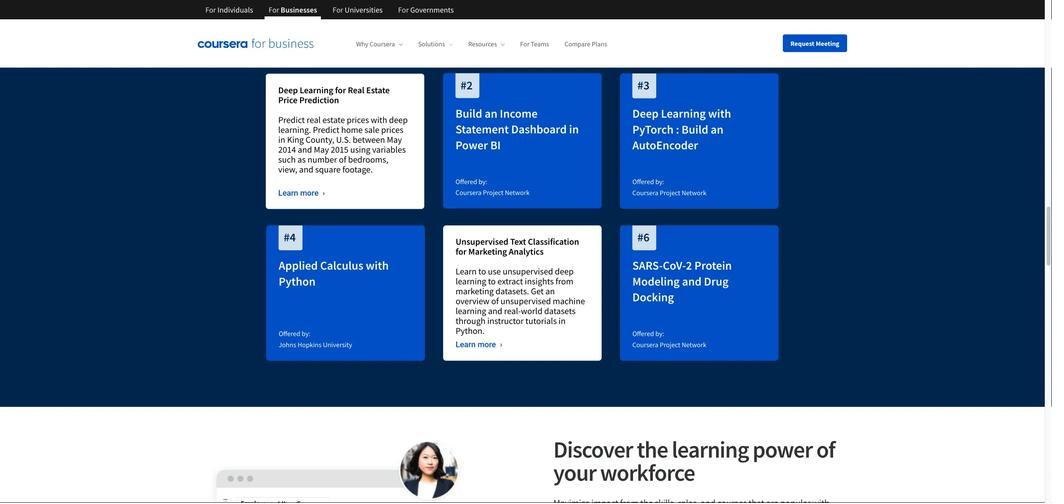 Task type: vqa. For each thing, say whether or not it's contained in the screenshot.
Solutions link
yes



Task type: describe. For each thing, give the bounding box(es) containing it.
solutions link
[[418, 40, 453, 48]]

for for individuals
[[206, 5, 216, 15]]

resources
[[468, 40, 497, 48]]

for for governments
[[398, 5, 409, 15]]

solutions
[[418, 40, 445, 48]]

resources link
[[468, 40, 505, 48]]

for businesses
[[269, 5, 317, 15]]

for for universities
[[333, 5, 343, 15]]

for governments
[[398, 5, 454, 15]]

for left teams
[[520, 40, 530, 48]]

for universities
[[333, 5, 383, 15]]

request meeting button
[[783, 35, 848, 52]]

meeting
[[816, 39, 840, 48]]

request
[[791, 39, 815, 48]]

teams
[[531, 40, 549, 48]]

the
[[637, 435, 668, 464]]

why
[[356, 40, 369, 48]]

individuals
[[218, 5, 253, 15]]

compare
[[565, 40, 591, 48]]

why coursera
[[356, 40, 395, 48]]



Task type: locate. For each thing, give the bounding box(es) containing it.
coursera for business image
[[198, 38, 314, 48]]

universities
[[345, 5, 383, 15]]

compare plans
[[565, 40, 608, 48]]

discover the learning power of your workforce
[[554, 435, 835, 487]]

request meeting
[[791, 39, 840, 48]]

discover
[[554, 435, 633, 464]]

banner navigation
[[198, 0, 462, 27]]

why coursera link
[[356, 40, 403, 48]]

coursera
[[370, 40, 395, 48]]

for left governments
[[398, 5, 409, 15]]

for for businesses
[[269, 5, 279, 15]]

learning
[[672, 435, 749, 464]]

businesses
[[281, 5, 317, 15]]

for left businesses
[[269, 5, 279, 15]]

for teams link
[[520, 40, 549, 48]]

governments
[[410, 5, 454, 15]]

for individuals
[[206, 5, 253, 15]]

your
[[554, 458, 597, 487]]

for teams
[[520, 40, 549, 48]]

plans
[[592, 40, 608, 48]]

compare plans link
[[565, 40, 608, 48]]

for
[[206, 5, 216, 15], [269, 5, 279, 15], [333, 5, 343, 15], [398, 5, 409, 15], [520, 40, 530, 48]]

for left individuals in the top of the page
[[206, 5, 216, 15]]

of
[[817, 435, 835, 464]]

for left the universities
[[333, 5, 343, 15]]

power
[[753, 435, 813, 464]]

workforce
[[600, 458, 695, 487]]



